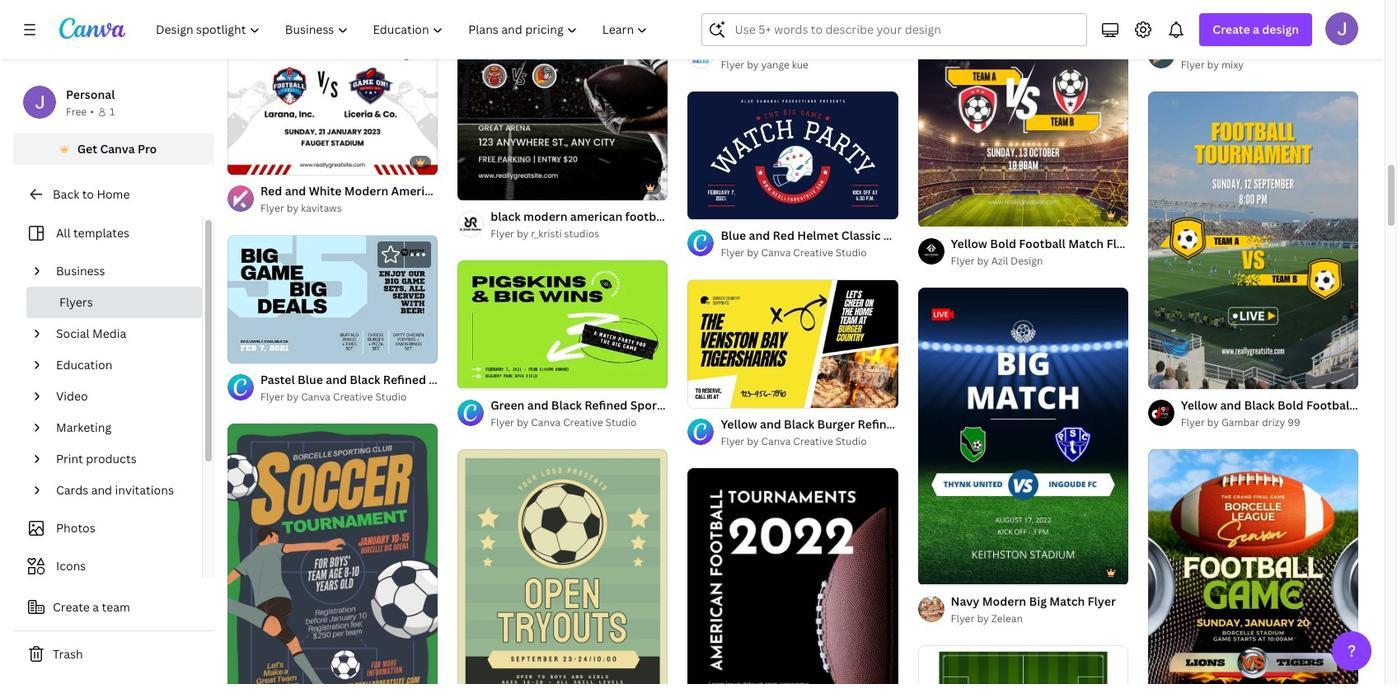 Task type: vqa. For each thing, say whether or not it's contained in the screenshot.


Task type: describe. For each thing, give the bounding box(es) containing it.
football inside red and white modern american football match flyer flyer by kavitaws
[[447, 183, 494, 199]]

green and black refined sports football event flyer image
[[458, 261, 668, 389]]

pastel blue and black refined sports football promo flyer flyer by canva creative studio
[[260, 372, 586, 404]]

print
[[56, 451, 83, 467]]

modern inside red and white modern american football match flyer flyer by kavitaws
[[344, 183, 388, 199]]

Search search field
[[735, 14, 1077, 45]]

yellow bold football match flyer link
[[951, 235, 1135, 253]]

back to home
[[53, 186, 130, 202]]

blue and red helmet classic maximalist sports football flyer image
[[688, 92, 898, 219]]

black
[[491, 209, 521, 224]]

red and brown retro football camp fly flyer by mixy
[[1181, 39, 1397, 71]]

canva inside button
[[100, 141, 135, 157]]

yange
[[761, 57, 789, 71]]

yellow and black bold football tournam flyer by gambar drizy 99
[[1181, 397, 1397, 429]]

canva for blue and red helmet classic maximalist sports football flyer
[[761, 246, 791, 260]]

green and black refined sports football event flyer link
[[491, 396, 783, 414]]

pastel blue and black refined sports football promo flyer image
[[227, 235, 438, 363]]

business link
[[49, 256, 192, 287]]

red inside blue and red helmet classic maximalist sports football flyer flyer by canva creative studio
[[773, 228, 794, 243]]

home
[[97, 186, 130, 202]]

free •
[[66, 105, 94, 119]]

navy modern big match flyer flyer by zelean
[[951, 593, 1116, 625]]

create a team
[[53, 599, 130, 615]]

green
[[491, 397, 525, 413]]

white
[[309, 183, 342, 199]]

sports inside blue and red helmet classic maximalist sports football flyer flyer by canva creative studio
[[947, 228, 984, 243]]

creative inside green and black refined sports football event flyer flyer by canva creative studio
[[563, 415, 603, 429]]

mixy
[[1221, 57, 1244, 71]]

burger
[[817, 416, 855, 432]]

canva for pastel blue and black refined sports football promo flyer
[[301, 390, 331, 404]]

design
[[1011, 254, 1043, 268]]

black inside pastel blue and black refined sports football promo flyer flyer by canva creative studio
[[350, 372, 380, 387]]

flyer by zelean link
[[951, 610, 1116, 627]]

flyer inside the red and brown retro football camp fly flyer by mixy
[[1181, 57, 1205, 71]]

flyer by canva creative studio link for helmet
[[721, 245, 898, 262]]

gambar
[[1221, 415, 1259, 429]]

by inside yellow bold football match flyer flyer by azil design
[[977, 254, 989, 268]]

flyer by gambar drizy 99 link
[[1181, 414, 1358, 431]]

modern
[[523, 209, 567, 224]]

red and brown retro football camp fly link
[[1181, 39, 1397, 57]]

jacob simon image
[[1325, 12, 1358, 45]]

football inside pastel blue and black refined sports football promo flyer flyer by canva creative studio
[[469, 372, 515, 387]]

yellow bold football match flyer flyer by azil design
[[951, 235, 1135, 268]]

studio inside green and black refined sports football event flyer flyer by canva creative studio
[[605, 415, 637, 429]]

creative for pastel
[[333, 390, 373, 404]]

yellow and black bold football tournament flyer image
[[1148, 91, 1358, 389]]

free
[[66, 105, 87, 119]]

video
[[56, 388, 88, 404]]

zelean
[[991, 611, 1023, 625]]

design
[[1262, 21, 1299, 37]]

get canva pro
[[77, 141, 157, 157]]

red for red and white modern american football match flyer
[[260, 183, 282, 199]]

education link
[[49, 349, 192, 381]]

american
[[391, 183, 445, 199]]

event
[[720, 397, 752, 413]]

studios
[[564, 227, 599, 241]]

flyer by r_kristi studios link
[[491, 226, 668, 242]]

match
[[673, 209, 708, 224]]

yellow and black bold football tournam link
[[1181, 396, 1397, 414]]

football
[[625, 209, 670, 224]]

trash link
[[13, 638, 214, 671]]

bold inside yellow bold football match flyer flyer by azil design
[[990, 235, 1016, 251]]

navy modern big match flyer link
[[951, 592, 1116, 610]]

business
[[56, 263, 105, 279]]

refined for yellow
[[858, 416, 901, 432]]

flyer by kavitaws link
[[260, 200, 438, 217]]

back to home link
[[13, 178, 214, 211]]

red and white modern american football match flyer flyer by kavitaws
[[260, 183, 563, 215]]

flyer inside yellow and black bold football tournam flyer by gambar drizy 99
[[1181, 415, 1205, 429]]

studio for yellow
[[836, 434, 867, 448]]

get canva pro button
[[13, 134, 214, 165]]

media
[[92, 326, 126, 341]]

flyer by mixy link
[[1181, 57, 1358, 73]]

r_kristi
[[531, 227, 562, 241]]

blue and red helmet classic maximalist sports football flyer link
[[721, 227, 1065, 245]]

green white big match flyer image
[[918, 645, 1128, 684]]

create for create a team
[[53, 599, 90, 615]]

and inside pastel blue and black refined sports football promo flyer flyer by canva creative studio
[[326, 372, 347, 387]]

social media link
[[49, 318, 192, 349]]

red modern football sport flyer image
[[688, 0, 898, 31]]

print products link
[[49, 443, 192, 475]]

black modern american football match sport flyer image
[[458, 0, 668, 200]]

navy modern big match flyer image
[[918, 287, 1128, 585]]

sports inside yellow and black burger refined sports football team flyer flyer by canva creative studio
[[903, 416, 941, 432]]

green and black refined sports football event flyer flyer by canva creative studio
[[491, 397, 783, 429]]

yellow for yellow bold football match flyer
[[951, 235, 987, 251]]

football inside yellow and black bold football tournam flyer by gambar drizy 99
[[1306, 397, 1353, 413]]

football inside the red and brown retro football camp fly flyer by mixy
[[1302, 39, 1349, 55]]

by inside red and white modern american football match flyer flyer by kavitaws
[[287, 201, 299, 215]]

icons link
[[23, 551, 192, 582]]

cards and invitations link
[[49, 475, 192, 506]]

sport
[[711, 209, 741, 224]]

flyer by canva creative studio link for black
[[260, 389, 438, 405]]

match for navy modern big match flyer
[[1049, 593, 1085, 609]]

pro
[[138, 141, 157, 157]]

modern for navy
[[982, 593, 1026, 609]]

camp
[[1351, 39, 1384, 55]]

yellow and black burger refined sports football team flyer link
[[721, 415, 1054, 434]]

flyer
[[744, 209, 770, 224]]

yellow bold football match flyer image
[[918, 0, 1128, 227]]

black for yellow and black burger refined sports football team flyer
[[784, 416, 814, 432]]

and for red and brown retro football camp fly
[[1205, 39, 1227, 55]]

print products
[[56, 451, 137, 467]]

red and white modern american football match flyer image
[[227, 0, 438, 175]]

yellow for yellow and black burger refined sports football team flyer
[[721, 416, 757, 432]]

all templates
[[56, 225, 129, 241]]

red and brown retro football camp flyer image
[[1148, 0, 1358, 31]]

red and white modern american football match flyer link
[[260, 182, 563, 200]]



Task type: locate. For each thing, give the bounding box(es) containing it.
1 vertical spatial create
[[53, 599, 90, 615]]

canva inside pastel blue and black refined sports football promo flyer flyer by canva creative studio
[[301, 390, 331, 404]]

yellow inside yellow and black burger refined sports football team flyer flyer by canva creative studio
[[721, 416, 757, 432]]

and inside the red and brown retro football camp fly flyer by mixy
[[1205, 39, 1227, 55]]

yellow and black burger refined sports football team flyer image
[[688, 280, 898, 408]]

1 vertical spatial match
[[1068, 235, 1104, 251]]

by down green
[[517, 415, 529, 429]]

2 vertical spatial modern
[[982, 593, 1026, 609]]

top level navigation element
[[145, 13, 662, 46]]

by inside yellow and black bold football tournam flyer by gambar drizy 99
[[1207, 415, 1219, 429]]

invitations
[[115, 482, 174, 498]]

refined inside green and black refined sports football event flyer flyer by canva creative studio
[[585, 397, 628, 413]]

football inside blue and red helmet classic maximalist sports football flyer flyer by canva creative studio
[[987, 228, 1034, 243]]

football inside green and black refined sports football event flyer flyer by canva creative studio
[[670, 397, 717, 413]]

modern up zelean
[[982, 593, 1026, 609]]

creative down burger
[[793, 434, 833, 448]]

and inside yellow and black bold football tournam flyer by gambar drizy 99
[[1220, 397, 1241, 413]]

0 horizontal spatial create
[[53, 599, 90, 615]]

•
[[90, 105, 94, 119]]

2 horizontal spatial yellow
[[1181, 397, 1217, 413]]

blue inside blue and red helmet classic maximalist sports football flyer flyer by canva creative studio
[[721, 228, 746, 243]]

studio inside pastel blue and black refined sports football promo flyer flyer by canva creative studio
[[375, 390, 407, 404]]

marketing link
[[49, 412, 192, 443]]

football left tournam at the right bottom of the page
[[1306, 397, 1353, 413]]

football up the flyer by azil design link on the right top of the page
[[1019, 235, 1066, 251]]

99
[[1288, 415, 1300, 429]]

red inside the red and brown retro football camp fly flyer by mixy
[[1181, 39, 1203, 55]]

flyer by canva creative studio link
[[721, 245, 898, 262], [260, 389, 438, 405], [491, 414, 668, 431], [721, 434, 898, 450]]

match up the black in the left of the page
[[497, 183, 532, 199]]

creative inside yellow and black burger refined sports football team flyer flyer by canva creative studio
[[793, 434, 833, 448]]

maximalist
[[883, 228, 944, 243]]

modern
[[745, 39, 789, 55], [344, 183, 388, 199], [982, 593, 1026, 609]]

studio down burger
[[836, 434, 867, 448]]

1 horizontal spatial a
[[1253, 21, 1259, 37]]

a inside dropdown button
[[1253, 21, 1259, 37]]

american football game flyer image
[[1148, 449, 1358, 684]]

by inside pastel blue and black refined sports football promo flyer flyer by canva creative studio
[[287, 390, 299, 404]]

match for yellow bold football match flyer
[[1068, 235, 1104, 251]]

and inside red and white modern american football match flyer flyer by kavitaws
[[285, 183, 306, 199]]

products
[[86, 451, 137, 467]]

black modern american football match sport flyer flyer by r_kristi studios
[[491, 209, 770, 241]]

blue right pastel
[[298, 372, 323, 387]]

0 horizontal spatial a
[[93, 599, 99, 615]]

team
[[102, 599, 130, 615]]

by inside the red and brown retro football camp fly flyer by mixy
[[1207, 57, 1219, 71]]

flyer by azil design link
[[951, 253, 1128, 269]]

sport
[[841, 39, 873, 55]]

red modern football sport flyer flyer by yange kue
[[721, 39, 904, 71]]

football up the black in the left of the page
[[447, 183, 494, 199]]

black inside yellow and black bold football tournam flyer by gambar drizy 99
[[1244, 397, 1275, 413]]

flyer by canva creative studio link down pastel
[[260, 389, 438, 405]]

0 vertical spatial a
[[1253, 21, 1259, 37]]

photos
[[56, 520, 95, 536]]

azil
[[991, 254, 1008, 268]]

0 vertical spatial create
[[1213, 21, 1250, 37]]

studio inside yellow and black burger refined sports football team flyer flyer by canva creative studio
[[836, 434, 867, 448]]

creative inside blue and red helmet classic maximalist sports football flyer flyer by canva creative studio
[[793, 246, 833, 260]]

by down "event"
[[747, 434, 759, 448]]

1 horizontal spatial create
[[1213, 21, 1250, 37]]

1 vertical spatial a
[[93, 599, 99, 615]]

by left azil
[[977, 254, 989, 268]]

black for green and black refined sports football event flyer
[[551, 397, 582, 413]]

retro
[[1268, 39, 1299, 55]]

by down pastel
[[287, 390, 299, 404]]

and up gambar at the bottom of the page
[[1220, 397, 1241, 413]]

football right the retro
[[1302, 39, 1349, 55]]

modern up the yange
[[745, 39, 789, 55]]

black modern football tournament flyer image
[[688, 468, 898, 684]]

fly
[[1387, 39, 1397, 55]]

match inside navy modern big match flyer flyer by zelean
[[1049, 593, 1085, 609]]

create for create a design
[[1213, 21, 1250, 37]]

0 vertical spatial refined
[[383, 372, 426, 387]]

and inside yellow and black burger refined sports football team flyer flyer by canva creative studio
[[760, 416, 781, 432]]

yellow inside yellow and black bold football tournam flyer by gambar drizy 99
[[1181, 397, 1217, 413]]

creative down pastel blue and black refined sports football promo flyer link
[[333, 390, 373, 404]]

navy
[[951, 593, 979, 609]]

modern inside red modern football sport flyer flyer by yange kue
[[745, 39, 789, 55]]

football inside yellow and black burger refined sports football team flyer flyer by canva creative studio
[[943, 416, 990, 432]]

by
[[747, 57, 759, 71], [1207, 57, 1219, 71], [287, 201, 299, 215], [517, 227, 529, 241], [747, 246, 759, 260], [977, 254, 989, 268], [287, 390, 299, 404], [517, 415, 529, 429], [1207, 415, 1219, 429], [747, 434, 759, 448], [977, 611, 989, 625]]

2 vertical spatial yellow
[[721, 416, 757, 432]]

modern inside navy modern big match flyer flyer by zelean
[[982, 593, 1026, 609]]

by down "flyer"
[[747, 246, 759, 260]]

and down "promo"
[[527, 397, 548, 413]]

canva inside blue and red helmet classic maximalist sports football flyer flyer by canva creative studio
[[761, 246, 791, 260]]

icons
[[56, 558, 86, 574]]

and up "mixy"
[[1205, 39, 1227, 55]]

create up brown
[[1213, 21, 1250, 37]]

blue and red helmet classic maximalist sports football flyer flyer by canva creative studio
[[721, 228, 1065, 260]]

2 horizontal spatial modern
[[982, 593, 1026, 609]]

yellow and black burger refined sports football team flyer flyer by canva creative studio
[[721, 416, 1054, 448]]

black inside yellow and black burger refined sports football team flyer flyer by canva creative studio
[[784, 416, 814, 432]]

creative for yellow
[[793, 434, 833, 448]]

and for red and white modern american football match flyer
[[285, 183, 306, 199]]

to
[[82, 186, 94, 202]]

None search field
[[702, 13, 1087, 46]]

1 vertical spatial modern
[[344, 183, 388, 199]]

red inside red modern football sport flyer flyer by yange kue
[[721, 39, 742, 55]]

0 horizontal spatial refined
[[383, 372, 426, 387]]

red modern football sport flyer link
[[721, 39, 904, 57]]

1 vertical spatial refined
[[585, 397, 628, 413]]

by inside black modern american football match sport flyer flyer by r_kristi studios
[[517, 227, 529, 241]]

canva inside green and black refined sports football event flyer flyer by canva creative studio
[[531, 415, 561, 429]]

team
[[993, 416, 1023, 432]]

refined inside pastel blue and black refined sports football promo flyer flyer by canva creative studio
[[383, 372, 426, 387]]

create a design button
[[1200, 13, 1312, 46]]

1 vertical spatial blue
[[298, 372, 323, 387]]

by inside navy modern big match flyer flyer by zelean
[[977, 611, 989, 625]]

red left white
[[260, 183, 282, 199]]

1 horizontal spatial refined
[[585, 397, 628, 413]]

bold up azil
[[990, 235, 1016, 251]]

2 vertical spatial match
[[1049, 593, 1085, 609]]

red for red modern football sport flyer
[[721, 39, 742, 55]]

1 horizontal spatial bold
[[1277, 397, 1304, 413]]

create a design
[[1213, 21, 1299, 37]]

flyer inside black modern american football match sport flyer flyer by r_kristi studios
[[491, 227, 514, 241]]

and for yellow and black burger refined sports football team flyer
[[760, 416, 781, 432]]

blue
[[721, 228, 746, 243], [298, 372, 323, 387]]

match up the flyer by azil design link on the right top of the page
[[1068, 235, 1104, 251]]

by inside blue and red helmet classic maximalist sports football flyer flyer by canva creative studio
[[747, 246, 759, 260]]

a for design
[[1253, 21, 1259, 37]]

by inside green and black refined sports football event flyer flyer by canva creative studio
[[517, 415, 529, 429]]

black modern american football match sport flyer link
[[491, 208, 770, 226]]

2 vertical spatial refined
[[858, 416, 901, 432]]

get
[[77, 141, 97, 157]]

drizy
[[1262, 415, 1285, 429]]

and for green and black refined sports football event flyer
[[527, 397, 548, 413]]

creative down helmet
[[793, 246, 833, 260]]

american
[[570, 209, 622, 224]]

create down icons
[[53, 599, 90, 615]]

red
[[721, 39, 742, 55], [1181, 39, 1203, 55], [260, 183, 282, 199], [773, 228, 794, 243]]

studio
[[836, 246, 867, 260], [375, 390, 407, 404], [605, 415, 637, 429], [836, 434, 867, 448]]

0 horizontal spatial bold
[[990, 235, 1016, 251]]

promo
[[518, 372, 555, 387]]

and for yellow and black bold football tournam
[[1220, 397, 1241, 413]]

flyer by canva creative studio link down burger
[[721, 434, 898, 450]]

football inside yellow bold football match flyer flyer by azil design
[[1019, 235, 1066, 251]]

studio for pastel
[[375, 390, 407, 404]]

helmet
[[797, 228, 839, 243]]

bold up 99
[[1277, 397, 1304, 413]]

match right the big
[[1049, 593, 1085, 609]]

sports inside green and black refined sports football event flyer flyer by canva creative studio
[[630, 397, 667, 413]]

brown
[[1229, 39, 1266, 55]]

flyer by canva creative studio link for refined
[[491, 414, 668, 431]]

canva for yellow and black burger refined sports football team flyer
[[761, 434, 791, 448]]

red left helmet
[[773, 228, 794, 243]]

studio down green and black refined sports football event flyer link
[[605, 415, 637, 429]]

create inside button
[[53, 599, 90, 615]]

0 horizontal spatial yellow
[[721, 416, 757, 432]]

creative inside pastel blue and black refined sports football promo flyer flyer by canva creative studio
[[333, 390, 373, 404]]

by left r_kristi at the left
[[517, 227, 529, 241]]

modern up flyer by kavitaws link
[[344, 183, 388, 199]]

modern for red
[[745, 39, 789, 55]]

a for team
[[93, 599, 99, 615]]

by left the yange
[[747, 57, 759, 71]]

creative for blue
[[793, 246, 833, 260]]

canva inside yellow and black burger refined sports football team flyer flyer by canva creative studio
[[761, 434, 791, 448]]

football up azil
[[987, 228, 1034, 243]]

creative down green and black refined sports football event flyer link
[[563, 415, 603, 429]]

all templates link
[[23, 218, 192, 249]]

1 vertical spatial yellow
[[1181, 397, 1217, 413]]

blue down sport
[[721, 228, 746, 243]]

a up brown
[[1253, 21, 1259, 37]]

refined for pastel
[[383, 372, 426, 387]]

and left white
[[285, 183, 306, 199]]

by inside red modern football sport flyer flyer by yange kue
[[747, 57, 759, 71]]

flyer by yange kue link
[[721, 57, 898, 73]]

green soccer tryouts flyer image
[[458, 449, 668, 684]]

0 vertical spatial blue
[[721, 228, 746, 243]]

by left zelean
[[977, 611, 989, 625]]

and left burger
[[760, 416, 781, 432]]

marketing
[[56, 420, 111, 435]]

templates
[[73, 225, 129, 241]]

0 vertical spatial bold
[[990, 235, 1016, 251]]

and right pastel
[[326, 372, 347, 387]]

and down "flyer"
[[749, 228, 770, 243]]

0 vertical spatial match
[[497, 183, 532, 199]]

personal
[[66, 87, 115, 102]]

back
[[53, 186, 79, 202]]

yellow up flyer by gambar drizy 99 link
[[1181, 397, 1217, 413]]

match inside yellow bold football match flyer flyer by azil design
[[1068, 235, 1104, 251]]

creative
[[793, 246, 833, 260], [333, 390, 373, 404], [563, 415, 603, 429], [793, 434, 833, 448]]

1 horizontal spatial blue
[[721, 228, 746, 243]]

studio for blue
[[836, 246, 867, 260]]

football left team at the right
[[943, 416, 990, 432]]

football up "flyer by yange kue" link on the top of the page
[[792, 39, 839, 55]]

pastel
[[260, 372, 295, 387]]

kue
[[792, 57, 809, 71]]

refined
[[383, 372, 426, 387], [585, 397, 628, 413], [858, 416, 901, 432]]

football up green
[[469, 372, 515, 387]]

flyer by canva creative studio link down "promo"
[[491, 414, 668, 431]]

social
[[56, 326, 90, 341]]

studio down "classic"
[[836, 246, 867, 260]]

create inside dropdown button
[[1213, 21, 1250, 37]]

tournam
[[1356, 397, 1397, 413]]

yellow down "event"
[[721, 416, 757, 432]]

black inside green and black refined sports football event flyer flyer by canva creative studio
[[551, 397, 582, 413]]

all
[[56, 225, 70, 241]]

kavitaws
[[301, 201, 342, 215]]

0 horizontal spatial modern
[[344, 183, 388, 199]]

cards
[[56, 482, 88, 498]]

flyers
[[59, 294, 93, 310]]

and for blue and red helmet classic maximalist sports football flyer
[[749, 228, 770, 243]]

create a team button
[[13, 591, 214, 624]]

football inside red modern football sport flyer flyer by yange kue
[[792, 39, 839, 55]]

a
[[1253, 21, 1259, 37], [93, 599, 99, 615]]

flyer by canva creative studio link down helmet
[[721, 245, 898, 262]]

by left kavitaws
[[287, 201, 299, 215]]

red inside red and white modern american football match flyer flyer by kavitaws
[[260, 183, 282, 199]]

football
[[792, 39, 839, 55], [1302, 39, 1349, 55], [447, 183, 494, 199], [987, 228, 1034, 243], [1019, 235, 1066, 251], [469, 372, 515, 387], [670, 397, 717, 413], [1306, 397, 1353, 413], [943, 416, 990, 432]]

football left "event"
[[670, 397, 717, 413]]

by left gambar at the bottom of the page
[[1207, 415, 1219, 429]]

yellow right maximalist at the right top of page
[[951, 235, 987, 251]]

photos link
[[23, 513, 192, 544]]

studio down pastel blue and black refined sports football promo flyer link
[[375, 390, 407, 404]]

1 horizontal spatial modern
[[745, 39, 789, 55]]

bold inside yellow and black bold football tournam flyer by gambar drizy 99
[[1277, 397, 1304, 413]]

by left "mixy"
[[1207, 57, 1219, 71]]

0 horizontal spatial blue
[[298, 372, 323, 387]]

trash
[[53, 646, 83, 662]]

by inside yellow and black burger refined sports football team flyer flyer by canva creative studio
[[747, 434, 759, 448]]

and inside blue and red helmet classic maximalist sports football flyer flyer by canva creative studio
[[749, 228, 770, 243]]

pastel blue and black refined sports football promo flyer link
[[260, 371, 586, 389]]

video link
[[49, 381, 192, 412]]

flyer by canva creative studio link for burger
[[721, 434, 898, 450]]

a inside button
[[93, 599, 99, 615]]

0 vertical spatial modern
[[745, 39, 789, 55]]

black
[[350, 372, 380, 387], [551, 397, 582, 413], [1244, 397, 1275, 413], [784, 416, 814, 432]]

red down red modern football sport flyer image
[[721, 39, 742, 55]]

sports inside pastel blue and black refined sports football promo flyer flyer by canva creative studio
[[429, 372, 466, 387]]

yellow inside yellow bold football match flyer flyer by azil design
[[951, 235, 987, 251]]

black for yellow and black bold football tournam
[[1244, 397, 1275, 413]]

0 vertical spatial yellow
[[951, 235, 987, 251]]

social media
[[56, 326, 126, 341]]

cards and invitations
[[56, 482, 174, 498]]

blue inside pastel blue and black refined sports football promo flyer flyer by canva creative studio
[[298, 372, 323, 387]]

and right cards
[[91, 482, 112, 498]]

1 vertical spatial bold
[[1277, 397, 1304, 413]]

and inside green and black refined sports football event flyer flyer by canva creative studio
[[527, 397, 548, 413]]

red left brown
[[1181, 39, 1203, 55]]

and
[[1205, 39, 1227, 55], [285, 183, 306, 199], [749, 228, 770, 243], [326, 372, 347, 387], [527, 397, 548, 413], [1220, 397, 1241, 413], [760, 416, 781, 432], [91, 482, 112, 498]]

match inside red and white modern american football match flyer flyer by kavitaws
[[497, 183, 532, 199]]

studio inside blue and red helmet classic maximalist sports football flyer flyer by canva creative studio
[[836, 246, 867, 260]]

big
[[1029, 593, 1047, 609]]

a left team
[[93, 599, 99, 615]]

refined inside yellow and black burger refined sports football team flyer flyer by canva creative studio
[[858, 416, 901, 432]]

yellow for yellow and black bold football tournam
[[1181, 397, 1217, 413]]

2 horizontal spatial refined
[[858, 416, 901, 432]]

green & blue illustrative soccer tournament flyer image
[[227, 424, 438, 684]]

red for red and brown retro football camp fly
[[1181, 39, 1203, 55]]

1 horizontal spatial yellow
[[951, 235, 987, 251]]

sports
[[947, 228, 984, 243], [429, 372, 466, 387], [630, 397, 667, 413], [903, 416, 941, 432]]



